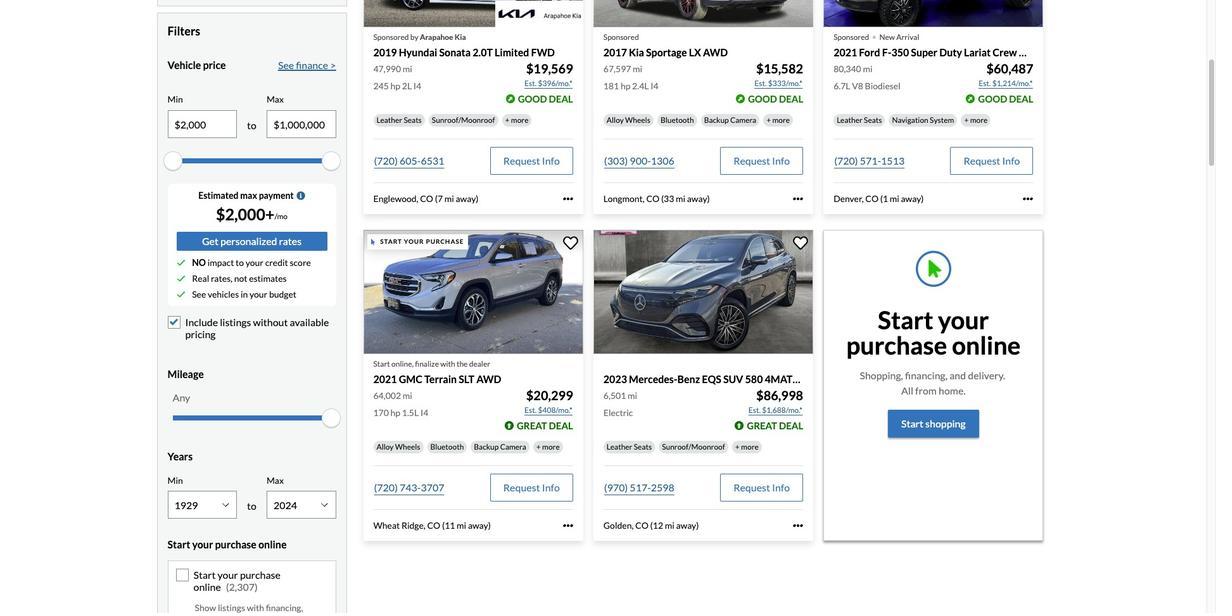 Task type: vqa. For each thing, say whether or not it's contained in the screenshot.
Backup Camera
yes



Task type: locate. For each thing, give the bounding box(es) containing it.
good down est. $333/mo.* button
[[748, 93, 778, 104]]

0 vertical spatial to
[[247, 119, 257, 131]]

kia inside sponsored by arapahoe kia 2019 hyundai sonata 2.0t limited fwd
[[455, 32, 466, 42]]

more right system
[[971, 115, 988, 125]]

away) right (11
[[468, 520, 491, 531]]

mi right (33 at the right of the page
[[676, 193, 686, 204]]

start your purchase online up (2,307)
[[168, 539, 287, 551]]

away) right (1
[[902, 193, 924, 204]]

wheat
[[374, 520, 400, 531]]

2021 up 80,340
[[834, 46, 858, 58]]

deal down $333/mo.*
[[779, 93, 804, 104]]

sponsored inside sponsored · new arrival 2021 ford f-350 super duty lariat crew cab lb drw 4wd
[[834, 32, 870, 42]]

longmont,
[[604, 193, 645, 204]]

cab
[[1020, 46, 1037, 58]]

see left finance
[[278, 59, 294, 71]]

0 horizontal spatial alloy wheels
[[377, 442, 420, 452]]

awd down "dealer" at the bottom
[[477, 373, 502, 385]]

good
[[518, 93, 547, 104], [748, 93, 778, 104], [979, 93, 1008, 104]]

0 vertical spatial start your purchase online
[[847, 305, 1021, 360]]

i4 inside 47,990 mi 245 hp 2l i4
[[414, 80, 422, 91]]

sponsored for ·
[[834, 32, 870, 42]]

est. $396/mo.* button
[[524, 77, 573, 90]]

(33
[[662, 193, 675, 204]]

camera down "est. $408/mo.*" button
[[500, 442, 526, 452]]

2 horizontal spatial seats
[[864, 115, 882, 125]]

0 vertical spatial backup
[[704, 115, 729, 125]]

+ more down "est. $408/mo.*" button
[[537, 442, 560, 452]]

0 horizontal spatial seats
[[404, 115, 422, 125]]

real rates, not estimates
[[192, 273, 287, 284]]

0 vertical spatial kia
[[455, 32, 466, 42]]

vehicle price
[[168, 59, 226, 71]]

request info button for 2017
[[721, 147, 804, 175]]

ellipsis h image
[[563, 194, 573, 204], [794, 521, 804, 531]]

leather seats down 2l
[[377, 115, 422, 125]]

$396/mo.*
[[538, 78, 573, 88]]

0 horizontal spatial great
[[517, 420, 547, 432]]

max down years dropdown button
[[267, 475, 284, 486]]

seats up 517-
[[634, 442, 652, 452]]

hp inside 47,990 mi 245 hp 2l i4
[[391, 80, 401, 91]]

2 good deal from the left
[[748, 93, 804, 104]]

info for 2017
[[773, 155, 790, 167]]

ridge,
[[402, 520, 426, 531]]

6,501
[[604, 390, 626, 401]]

mi up 2l
[[403, 63, 412, 74]]

1 horizontal spatial online
[[259, 539, 287, 551]]

mileage button
[[168, 358, 336, 390]]

0 vertical spatial 2021
[[834, 46, 858, 58]]

est. inside $60,487 est. $1,214/mo.*
[[979, 78, 991, 88]]

mi inside 80,340 mi 6.7l v8 biodiesel
[[863, 63, 873, 74]]

with down (2,307)
[[247, 602, 264, 613]]

vehicles
[[208, 289, 239, 300]]

1 vertical spatial sunroof/moonroof
[[662, 442, 725, 452]]

good deal down est. $396/mo.* button
[[518, 93, 573, 104]]

wheels down the 1.5l
[[395, 442, 420, 452]]

1 vertical spatial ellipsis h image
[[794, 521, 804, 531]]

1 vertical spatial max
[[267, 475, 284, 486]]

alloy down 181
[[607, 115, 624, 125]]

1 horizontal spatial ellipsis h image
[[794, 194, 804, 204]]

(12
[[651, 520, 664, 531]]

camera
[[731, 115, 757, 125], [500, 442, 526, 452]]

1 horizontal spatial ellipsis h image
[[794, 521, 804, 531]]

mi inside 47,990 mi 245 hp 2l i4
[[403, 63, 412, 74]]

with left the at the bottom left
[[441, 359, 455, 369]]

online inside "dropdown button"
[[259, 539, 287, 551]]

+ more
[[505, 115, 529, 125], [767, 115, 790, 125], [965, 115, 988, 125], [537, 442, 560, 452], [736, 442, 759, 452]]

leather for by
[[377, 115, 402, 125]]

0 horizontal spatial 2021
[[374, 373, 397, 385]]

2 horizontal spatial good
[[979, 93, 1008, 104]]

co left (33 at the right of the page
[[647, 193, 660, 204]]

bluetooth up 3707
[[431, 442, 464, 452]]

0 horizontal spatial online
[[194, 581, 221, 593]]

bluetooth
[[661, 115, 694, 125], [431, 442, 464, 452]]

limited
[[495, 46, 529, 58]]

est. left "$1,214/mo.*"
[[979, 78, 991, 88]]

1 vertical spatial backup
[[474, 442, 499, 452]]

hp inside 64,002 mi 170 hp 1.5l i4
[[391, 407, 401, 418]]

your up (2,307)
[[218, 569, 238, 581]]

6531
[[421, 155, 445, 167]]

deal down the $408/mo.* on the bottom of page
[[549, 420, 573, 432]]

with inside start online, finalize with the dealer 2021 gmc terrain slt awd
[[441, 359, 455, 369]]

min down vehicle
[[168, 94, 183, 105]]

(720) inside button
[[374, 155, 398, 167]]

80,340
[[834, 63, 862, 74]]

hyundai
[[399, 46, 437, 58]]

1 horizontal spatial financing,
[[906, 369, 948, 381]]

see down real
[[192, 289, 206, 300]]

0 horizontal spatial kia
[[455, 32, 466, 42]]

info
[[542, 155, 560, 167], [773, 155, 790, 167], [1003, 155, 1021, 167], [542, 482, 560, 494], [773, 482, 790, 494]]

hp right 181
[[621, 80, 631, 91]]

bluetooth for $20,299
[[431, 442, 464, 452]]

alloy down 170
[[377, 442, 394, 452]]

online
[[952, 331, 1021, 360], [259, 539, 287, 551], [194, 581, 221, 593]]

1 horizontal spatial sunroof/moonroof
[[662, 442, 725, 452]]

hp right 170
[[391, 407, 401, 418]]

your up estimates
[[246, 257, 264, 268]]

great for $20,299
[[517, 420, 547, 432]]

0 vertical spatial alloy
[[607, 115, 624, 125]]

1 vertical spatial wheels
[[395, 442, 420, 452]]

away)
[[456, 193, 479, 204], [687, 193, 710, 204], [902, 193, 924, 204], [468, 520, 491, 531], [676, 520, 699, 531]]

1 vertical spatial min
[[168, 475, 183, 486]]

more down est. $396/mo.* button
[[511, 115, 529, 125]]

+ more down est. $1,688/mo.* button
[[736, 442, 759, 452]]

seats down biodiesel
[[864, 115, 882, 125]]

Max text field
[[267, 111, 336, 138]]

(720)
[[374, 155, 398, 167], [835, 155, 858, 167], [374, 482, 398, 494]]

get personalized rates button
[[176, 232, 327, 251]]

0 vertical spatial wheels
[[626, 115, 651, 125]]

sponsored inside sponsored by arapahoe kia 2019 hyundai sonata 2.0t limited fwd
[[374, 32, 409, 42]]

3 sponsored from the left
[[834, 32, 870, 42]]

great deal down "est. $408/mo.*" button
[[517, 420, 573, 432]]

pricing
[[185, 328, 216, 340]]

0 horizontal spatial awd
[[477, 373, 502, 385]]

check image
[[176, 258, 185, 267], [176, 274, 185, 283]]

mi down ford at the top right of the page
[[863, 63, 873, 74]]

est. $1,214/mo.* button
[[979, 77, 1034, 90]]

to up start your purchase online "dropdown button"
[[247, 500, 257, 512]]

crew
[[993, 46, 1018, 58]]

deal for online,
[[549, 420, 573, 432]]

1 sponsored from the left
[[374, 32, 409, 42]]

listings
[[220, 316, 251, 328], [218, 602, 245, 613]]

leather seats down electric at the bottom
[[607, 442, 652, 452]]

awd right 4matic
[[805, 373, 830, 385]]

to
[[247, 119, 257, 131], [236, 257, 244, 268], [247, 500, 257, 512]]

1 vertical spatial see
[[192, 289, 206, 300]]

1 horizontal spatial alloy
[[607, 115, 624, 125]]

hp left 2l
[[391, 80, 401, 91]]

1 great from the left
[[517, 420, 547, 432]]

2 great deal from the left
[[747, 420, 804, 432]]

good deal for ·
[[979, 93, 1034, 104]]

hp for $20,299
[[391, 407, 401, 418]]

est. down the $15,582
[[755, 78, 767, 88]]

rates
[[279, 235, 302, 247]]

purchase inside "dropdown button"
[[215, 539, 257, 551]]

0 vertical spatial max
[[267, 94, 284, 105]]

2 check image from the top
[[176, 274, 185, 283]]

deal down "$1,214/mo.*"
[[1010, 93, 1034, 104]]

sponsored by arapahoe kia 2019 hyundai sonata 2.0t limited fwd
[[374, 32, 555, 58]]

great down "est. $408/mo.*" button
[[517, 420, 547, 432]]

awd
[[703, 46, 728, 58], [477, 373, 502, 385], [805, 373, 830, 385]]

away) right (12
[[676, 520, 699, 531]]

1 good deal from the left
[[518, 93, 573, 104]]

camera down est. $333/mo.* button
[[731, 115, 757, 125]]

alloy for $20,299
[[377, 442, 394, 452]]

mileage
[[168, 368, 204, 380]]

years button
[[168, 441, 336, 472]]

1 horizontal spatial awd
[[703, 46, 728, 58]]

0 horizontal spatial see
[[192, 289, 206, 300]]

by
[[411, 32, 419, 42]]

1 min from the top
[[168, 94, 183, 105]]

seats down 2l
[[404, 115, 422, 125]]

0 horizontal spatial ellipsis h image
[[563, 194, 573, 204]]

all
[[902, 384, 914, 397]]

1 horizontal spatial kia
[[629, 46, 644, 58]]

f-
[[883, 46, 892, 58]]

1 horizontal spatial wheels
[[626, 115, 651, 125]]

your right mouse pointer image
[[404, 238, 424, 246]]

kia inside sponsored 2017 kia sportage lx awd
[[629, 46, 644, 58]]

sponsored for 2017
[[604, 32, 639, 42]]

see for see finance >
[[278, 59, 294, 71]]

0 horizontal spatial financing,
[[266, 602, 303, 613]]

1 vertical spatial alloy
[[377, 442, 394, 452]]

backup camera down "est. $408/mo.*" button
[[474, 442, 526, 452]]

1 horizontal spatial backup
[[704, 115, 729, 125]]

ellipsis h image for online,
[[563, 521, 573, 531]]

(720) left 605- at the left top of page
[[374, 155, 398, 167]]

1 vertical spatial start your purchase online
[[168, 539, 287, 551]]

1 vertical spatial camera
[[500, 442, 526, 452]]

1 vertical spatial alloy wheels
[[377, 442, 420, 452]]

to up real rates, not estimates
[[236, 257, 244, 268]]

mi inside 67,597 mi 181 hp 2.4l i4
[[633, 63, 643, 74]]

(720) 605-6531 button
[[374, 147, 445, 175]]

max
[[267, 94, 284, 105], [267, 475, 284, 486]]

bluetooth up 1306
[[661, 115, 694, 125]]

listings inside show listings with financing,
[[218, 602, 245, 613]]

0 horizontal spatial sunroof/moonroof
[[432, 115, 495, 125]]

good down est. $1,214/mo.* button
[[979, 93, 1008, 104]]

mi right (7
[[445, 193, 454, 204]]

start
[[380, 238, 402, 246], [878, 305, 934, 334], [374, 359, 390, 369], [902, 417, 924, 429], [168, 539, 190, 551], [194, 569, 216, 581]]

$60,487 est. $1,214/mo.*
[[979, 61, 1034, 88]]

hp inside 67,597 mi 181 hp 2.4l i4
[[621, 80, 631, 91]]

dealer
[[469, 359, 490, 369]]

kia right 2017
[[629, 46, 644, 58]]

0 horizontal spatial alloy
[[377, 442, 394, 452]]

2 min from the top
[[168, 475, 183, 486]]

1 vertical spatial 2021
[[374, 373, 397, 385]]

mouse pointer image
[[371, 239, 375, 245]]

2 horizontal spatial sponsored
[[834, 32, 870, 42]]

sponsored left "·"
[[834, 32, 870, 42]]

max up the 'max' text field
[[267, 94, 284, 105]]

deal for 2017
[[779, 93, 804, 104]]

(303) 900-1306 button
[[604, 147, 675, 175]]

2 sponsored from the left
[[604, 32, 639, 42]]

listings for include
[[220, 316, 251, 328]]

est. $1,688/mo.* button
[[748, 404, 804, 417]]

no impact to your credit score
[[192, 257, 311, 268]]

0 horizontal spatial sponsored
[[374, 32, 409, 42]]

awd inside start online, finalize with the dealer 2021 gmc terrain slt awd
[[477, 373, 502, 385]]

1 great deal from the left
[[517, 420, 573, 432]]

1 horizontal spatial 2021
[[834, 46, 858, 58]]

great deal
[[517, 420, 573, 432], [747, 420, 804, 432]]

sponsored inside sponsored 2017 kia sportage lx awd
[[604, 32, 639, 42]]

to left the 'max' text field
[[247, 119, 257, 131]]

v8
[[852, 80, 864, 91]]

0 vertical spatial financing,
[[906, 369, 948, 381]]

2 horizontal spatial online
[[952, 331, 1021, 360]]

0 vertical spatial see
[[278, 59, 294, 71]]

1 horizontal spatial great deal
[[747, 420, 804, 432]]

i4 for $15,582
[[651, 80, 659, 91]]

67,597 mi 181 hp 2.4l i4
[[604, 63, 659, 91]]

deal down $396/mo.* on the top left
[[549, 93, 573, 104]]

1 horizontal spatial leather seats
[[607, 442, 652, 452]]

0 horizontal spatial leather seats
[[377, 115, 422, 125]]

1 horizontal spatial great
[[747, 420, 778, 432]]

2021 up 64,002
[[374, 373, 397, 385]]

0 horizontal spatial good
[[518, 93, 547, 104]]

mercedes-
[[629, 373, 678, 385]]

your up show
[[192, 539, 213, 551]]

ellipsis h image
[[794, 194, 804, 204], [1024, 194, 1034, 204], [563, 521, 573, 531]]

0 horizontal spatial backup
[[474, 442, 499, 452]]

awd right the lx
[[703, 46, 728, 58]]

alloy wheels for $20,299
[[377, 442, 420, 452]]

est. left $1,688/mo.*
[[749, 406, 761, 415]]

0 horizontal spatial camera
[[500, 442, 526, 452]]

0 horizontal spatial good deal
[[518, 93, 573, 104]]

alloy wheels
[[607, 115, 651, 125], [377, 442, 420, 452]]

0 vertical spatial bluetooth
[[661, 115, 694, 125]]

1 vertical spatial backup camera
[[474, 442, 526, 452]]

1 horizontal spatial sponsored
[[604, 32, 639, 42]]

est. inside the $19,569 est. $396/mo.*
[[525, 78, 537, 88]]

englewood, co (7 mi away)
[[374, 193, 479, 204]]

seats for ·
[[864, 115, 882, 125]]

leather seats down the "v8"
[[837, 115, 882, 125]]

away) for ·
[[902, 193, 924, 204]]

(720) left '743-'
[[374, 482, 398, 494]]

co left (1
[[866, 193, 879, 204]]

your
[[404, 238, 424, 246], [246, 257, 264, 268], [250, 289, 268, 300], [939, 305, 990, 334], [192, 539, 213, 551], [218, 569, 238, 581]]

0 vertical spatial sunroof/moonroof
[[432, 115, 495, 125]]

0 vertical spatial camera
[[731, 115, 757, 125]]

mi down gmc
[[403, 390, 412, 401]]

0 vertical spatial check image
[[176, 258, 185, 267]]

0 vertical spatial backup camera
[[704, 115, 757, 125]]

great deal for $20,299
[[517, 420, 573, 432]]

good for arapahoe kia
[[518, 93, 547, 104]]

start your purchase online up the and
[[847, 305, 1021, 360]]

(303) 900-1306
[[604, 155, 675, 167]]

more
[[511, 115, 529, 125], [773, 115, 790, 125], [971, 115, 988, 125], [543, 442, 560, 452], [742, 442, 759, 452]]

1 vertical spatial listings
[[218, 602, 245, 613]]

great down est. $1,688/mo.* button
[[747, 420, 778, 432]]

sunroof/moonroof up 6531
[[432, 115, 495, 125]]

1 vertical spatial kia
[[629, 46, 644, 58]]

$1,688/mo.*
[[763, 406, 803, 415]]

info for ·
[[1003, 155, 1021, 167]]

0 horizontal spatial ellipsis h image
[[563, 521, 573, 531]]

co left (7
[[420, 193, 433, 204]]

2 horizontal spatial ellipsis h image
[[1024, 194, 1034, 204]]

leather seats for ·
[[837, 115, 882, 125]]

(720) 743-3707
[[374, 482, 445, 494]]

2 horizontal spatial leather seats
[[837, 115, 882, 125]]

mi inside 64,002 mi 170 hp 1.5l i4
[[403, 390, 412, 401]]

min
[[168, 94, 183, 105], [168, 475, 183, 486]]

1 good from the left
[[518, 93, 547, 104]]

lx
[[689, 46, 701, 58]]

1 horizontal spatial good
[[748, 93, 778, 104]]

i4 inside 67,597 mi 181 hp 2.4l i4
[[651, 80, 659, 91]]

2 vertical spatial online
[[194, 581, 221, 593]]

more down "est. $408/mo.*" button
[[543, 442, 560, 452]]

price
[[203, 59, 226, 71]]

request for ·
[[964, 155, 1001, 167]]

1 horizontal spatial with
[[441, 359, 455, 369]]

financing,
[[906, 369, 948, 381], [266, 602, 303, 613]]

deal
[[549, 93, 573, 104], [779, 93, 804, 104], [1010, 93, 1034, 104], [549, 420, 573, 432], [779, 420, 804, 432]]

listings down (2,307)
[[218, 602, 245, 613]]

away) for 2017
[[687, 193, 710, 204]]

backup camera down est. $333/mo.* button
[[704, 115, 757, 125]]

0 horizontal spatial with
[[247, 602, 264, 613]]

1 horizontal spatial see
[[278, 59, 294, 71]]

0 vertical spatial listings
[[220, 316, 251, 328]]

i4 right the 1.5l
[[421, 407, 429, 418]]

delivery.
[[968, 369, 1006, 381]]

wheels for $15,582
[[626, 115, 651, 125]]

selenite grey metallic 2023 mercedes-benz eqs suv 580 4matic awd suv / crossover all-wheel drive automatic image
[[594, 230, 814, 354]]

awd inside sponsored 2017 kia sportage lx awd
[[703, 46, 728, 58]]

leather seats for by
[[377, 115, 422, 125]]

sponsored
[[374, 32, 409, 42], [604, 32, 639, 42], [834, 32, 870, 42]]

hp for $15,582
[[621, 80, 631, 91]]

max
[[240, 190, 257, 201]]

2 horizontal spatial good deal
[[979, 93, 1034, 104]]

i4 inside 64,002 mi 170 hp 1.5l i4
[[421, 407, 429, 418]]

0 horizontal spatial bluetooth
[[431, 442, 464, 452]]

estimated
[[198, 190, 239, 201]]

est. inside $20,299 est. $408/mo.*
[[525, 406, 537, 415]]

1 horizontal spatial alloy wheels
[[607, 115, 651, 125]]

sponsored for by
[[374, 32, 409, 42]]

2.4l
[[633, 80, 649, 91]]

1 vertical spatial with
[[247, 602, 264, 613]]

check image left no
[[176, 258, 185, 267]]

gray 2021 ford f-350 super duty lariat crew cab lb drw 4wd pickup truck four-wheel drive automatic image
[[824, 0, 1044, 27]]

co left (12
[[636, 520, 649, 531]]

super
[[911, 46, 938, 58]]

sponsored up 2019
[[374, 32, 409, 42]]

3 good deal from the left
[[979, 93, 1034, 104]]

+ more down est. $396/mo.* button
[[505, 115, 529, 125]]

1 horizontal spatial good deal
[[748, 93, 804, 104]]

see finance > link
[[278, 58, 336, 73]]

1 vertical spatial check image
[[176, 274, 185, 283]]

your inside start your purchase online "dropdown button"
[[192, 539, 213, 551]]

1 vertical spatial bluetooth
[[431, 442, 464, 452]]

camera for $20,299
[[500, 442, 526, 452]]

kia up sonata
[[455, 32, 466, 42]]

more down est. $1,688/mo.* button
[[742, 442, 759, 452]]

0 vertical spatial online
[[952, 331, 1021, 360]]

est. down $20,299
[[525, 406, 537, 415]]

great deal down est. $1,688/mo.* button
[[747, 420, 804, 432]]

rates,
[[211, 273, 233, 284]]

i4 right 2l
[[414, 80, 422, 91]]

biodiesel
[[865, 80, 901, 91]]

min down years
[[168, 475, 183, 486]]

i4 right 2.4l
[[651, 80, 659, 91]]

2 great from the left
[[747, 420, 778, 432]]

(720) for ·
[[835, 155, 858, 167]]

1 horizontal spatial backup camera
[[704, 115, 757, 125]]

your right in at top
[[250, 289, 268, 300]]

request info for 2017
[[734, 155, 790, 167]]

kia
[[455, 32, 466, 42], [629, 46, 644, 58]]

0 vertical spatial ellipsis h image
[[563, 194, 573, 204]]

wheels for $20,299
[[395, 442, 420, 452]]

0 horizontal spatial backup camera
[[474, 442, 526, 452]]

purchase
[[426, 238, 464, 246], [847, 331, 948, 360], [215, 539, 257, 551], [240, 569, 281, 581]]

3 good from the left
[[979, 93, 1008, 104]]

no
[[192, 257, 206, 268]]

start shopping
[[902, 417, 966, 429]]

sunroof/moonroof up 2598
[[662, 442, 725, 452]]

0 vertical spatial alloy wheels
[[607, 115, 651, 125]]

0 horizontal spatial leather
[[377, 115, 402, 125]]

lariat
[[965, 46, 991, 58]]

co left (11
[[427, 520, 441, 531]]

info circle image
[[296, 191, 305, 200]]

1 vertical spatial financing,
[[266, 602, 303, 613]]

mi right 6,501
[[628, 390, 638, 401]]

0 horizontal spatial great deal
[[517, 420, 573, 432]]

mi up 2.4l
[[633, 63, 643, 74]]

1 horizontal spatial bluetooth
[[661, 115, 694, 125]]

good down est. $396/mo.* button
[[518, 93, 547, 104]]

i4 for $19,569
[[414, 80, 422, 91]]

2021 inside sponsored · new arrival 2021 ford f-350 super duty lariat crew cab lb drw 4wd
[[834, 46, 858, 58]]

listings inside include listings without available pricing
[[220, 316, 251, 328]]

(720) left 571-
[[835, 155, 858, 167]]

est. inside the $15,582 est. $333/mo.*
[[755, 78, 767, 88]]

wheat ridge, co (11 mi away)
[[374, 520, 491, 531]]

0 vertical spatial with
[[441, 359, 455, 369]]

any
[[173, 391, 190, 403]]

wheels down 2.4l
[[626, 115, 651, 125]]

2 horizontal spatial leather
[[837, 115, 863, 125]]

away) right (33 at the right of the page
[[687, 193, 710, 204]]

1 vertical spatial online
[[259, 539, 287, 551]]



Task type: describe. For each thing, give the bounding box(es) containing it.
i4 for $20,299
[[421, 407, 429, 418]]

check image
[[176, 290, 185, 299]]

170
[[374, 407, 389, 418]]

impact
[[208, 257, 234, 268]]

gmc
[[399, 373, 423, 385]]

(720) 743-3707 button
[[374, 474, 445, 502]]

580
[[746, 373, 763, 385]]

1 check image from the top
[[176, 258, 185, 267]]

est. inside the $86,998 est. $1,688/mo.*
[[749, 406, 761, 415]]

request info button for online,
[[490, 474, 573, 502]]

2 max from the top
[[267, 475, 284, 486]]

start inside "dropdown button"
[[168, 539, 190, 551]]

info for online,
[[542, 482, 560, 494]]

backup camera for $15,582
[[704, 115, 757, 125]]

(720) for arapahoe kia
[[374, 155, 398, 167]]

2019
[[374, 46, 397, 58]]

245
[[374, 80, 389, 91]]

quicksilver metallic 2021 gmc terrain slt awd suv / crossover four-wheel drive 9-speed automatic image
[[363, 230, 584, 354]]

request info for online,
[[504, 482, 560, 494]]

estimates
[[249, 273, 287, 284]]

start your purchase online button
[[168, 529, 336, 561]]

2 good from the left
[[748, 93, 778, 104]]

backup for $15,582
[[704, 115, 729, 125]]

golden, co (12 mi away)
[[604, 520, 699, 531]]

request info button for by
[[490, 147, 573, 175]]

system
[[930, 115, 955, 125]]

$20,299
[[526, 388, 573, 403]]

ellipsis h image for englewood, co (7 mi away)
[[563, 194, 573, 204]]

eqs
[[702, 373, 722, 385]]

1 horizontal spatial seats
[[634, 442, 652, 452]]

alloy for $15,582
[[607, 115, 624, 125]]

duty
[[940, 46, 963, 58]]

605-
[[400, 155, 421, 167]]

lb
[[1039, 46, 1051, 58]]

arapahoe kia image
[[496, 1, 584, 27]]

/mo
[[275, 212, 288, 221]]

$333/mo.*
[[769, 78, 803, 88]]

(720) 605-6531
[[374, 155, 445, 167]]

see vehicles in your budget
[[192, 289, 297, 300]]

2021 inside start online, finalize with the dealer 2021 gmc terrain slt awd
[[374, 373, 397, 385]]

camera for $15,582
[[731, 115, 757, 125]]

shopping, financing, and delivery. all from home.
[[860, 369, 1008, 397]]

slt
[[459, 373, 475, 385]]

est. for online,
[[525, 406, 537, 415]]

hp for $19,569
[[391, 80, 401, 91]]

good deal for arapahoe kia
[[518, 93, 573, 104]]

mi right (11
[[457, 520, 467, 531]]

good for ·
[[979, 93, 1008, 104]]

navigation system
[[893, 115, 955, 125]]

available
[[290, 316, 329, 328]]

see for see vehicles in your budget
[[192, 289, 206, 300]]

leather for ·
[[837, 115, 863, 125]]

start your purchase online inside "dropdown button"
[[168, 539, 287, 551]]

listings for show
[[218, 602, 245, 613]]

alloy wheels for $15,582
[[607, 115, 651, 125]]

financing, inside show listings with financing,
[[266, 602, 303, 613]]

517-
[[630, 482, 651, 494]]

denver, co (1 mi away)
[[834, 193, 924, 204]]

request for 2017
[[734, 155, 771, 167]]

start inside button
[[902, 417, 924, 429]]

ellipsis h image for ·
[[1024, 194, 1034, 204]]

$60,487
[[987, 61, 1034, 76]]

mi right (12
[[665, 520, 675, 531]]

suv
[[724, 373, 744, 385]]

new
[[880, 32, 895, 42]]

+ more down est. $333/mo.* button
[[767, 115, 790, 125]]

$20,299 est. $408/mo.*
[[525, 388, 573, 415]]

with inside show listings with financing,
[[247, 602, 264, 613]]

in
[[241, 289, 248, 300]]

(1
[[881, 193, 889, 204]]

mi inside 6,501 mi electric
[[628, 390, 638, 401]]

black cherry 2017 kia sportage lx awd suv / crossover all-wheel drive 6-speed automatic image
[[594, 0, 814, 27]]

mi right (1
[[890, 193, 900, 204]]

not
[[234, 273, 247, 284]]

est. for ·
[[979, 78, 991, 88]]

(11
[[442, 520, 455, 531]]

advertisement region
[[478, 562, 939, 613]]

vehicle
[[168, 59, 201, 71]]

571-
[[860, 155, 882, 167]]

$15,582
[[757, 61, 804, 76]]

Min text field
[[168, 111, 236, 138]]

1 vertical spatial to
[[236, 257, 244, 268]]

$15,582 est. $333/mo.*
[[755, 61, 804, 88]]

real
[[192, 273, 209, 284]]

2598
[[651, 482, 675, 494]]

2 vertical spatial to
[[247, 500, 257, 512]]

ellipsis h image for 2017
[[794, 194, 804, 204]]

start your purchase
[[380, 238, 464, 246]]

estimated max payment
[[198, 190, 294, 201]]

drw
[[1053, 46, 1078, 58]]

(720) 571-1513 button
[[834, 147, 906, 175]]

seats for by
[[404, 115, 422, 125]]

co for by
[[420, 193, 433, 204]]

great deal for $86,998
[[747, 420, 804, 432]]

your up the and
[[939, 305, 990, 334]]

see finance >
[[278, 59, 336, 71]]

(970)
[[604, 482, 628, 494]]

3707
[[421, 482, 445, 494]]

sportage
[[646, 46, 687, 58]]

(303)
[[604, 155, 628, 167]]

request for by
[[504, 155, 540, 167]]

deal for by
[[549, 93, 573, 104]]

filters
[[168, 24, 200, 38]]

the
[[457, 359, 468, 369]]

+ more right system
[[965, 115, 988, 125]]

shopping,
[[860, 369, 904, 381]]

personalized
[[221, 235, 277, 247]]

shopping
[[926, 417, 966, 429]]

(2,307)
[[226, 581, 258, 593]]

request info for by
[[504, 155, 560, 167]]

co for 2017
[[647, 193, 660, 204]]

golden,
[[604, 520, 634, 531]]

1 max from the top
[[267, 94, 284, 105]]

show listings with financing,
[[195, 602, 314, 613]]

backup camera for $20,299
[[474, 442, 526, 452]]

2l
[[402, 80, 412, 91]]

more down est. $333/mo.* button
[[773, 115, 790, 125]]

bluetooth for $15,582
[[661, 115, 694, 125]]

(720) 571-1513
[[835, 155, 905, 167]]

backup for $20,299
[[474, 442, 499, 452]]

2 vertical spatial start your purchase online
[[194, 569, 281, 593]]

67,597
[[604, 63, 631, 74]]

include listings without available pricing
[[185, 316, 329, 340]]

4matic
[[765, 373, 803, 385]]

(970) 517-2598 button
[[604, 474, 675, 502]]

info for by
[[542, 155, 560, 167]]

64,002 mi 170 hp 1.5l i4
[[374, 390, 429, 418]]

arrival
[[897, 32, 920, 42]]

request for online,
[[504, 482, 540, 494]]

financing, inside shopping, financing, and delivery. all from home.
[[906, 369, 948, 381]]

350
[[892, 46, 910, 58]]

deal for ·
[[1010, 93, 1034, 104]]

2023
[[604, 373, 627, 385]]

(970) 517-2598
[[604, 482, 675, 494]]

co for ·
[[866, 193, 879, 204]]

1513
[[882, 155, 905, 167]]

start inside start online, finalize with the dealer 2021 gmc terrain slt awd
[[374, 359, 390, 369]]

est. for 2017
[[755, 78, 767, 88]]

2017
[[604, 46, 627, 58]]

request info button for ·
[[951, 147, 1034, 175]]

2 horizontal spatial awd
[[805, 373, 830, 385]]

request info for ·
[[964, 155, 1021, 167]]

start shopping button
[[888, 410, 979, 438]]

ellipsis h image for golden, co (12 mi away)
[[794, 521, 804, 531]]

without
[[253, 316, 288, 328]]

>
[[330, 59, 336, 71]]

great for $86,998
[[747, 420, 778, 432]]

away) for by
[[456, 193, 479, 204]]

est. for by
[[525, 78, 537, 88]]

sponsored · new arrival 2021 ford f-350 super duty lariat crew cab lb drw 4wd
[[834, 24, 1104, 58]]

sonata
[[439, 46, 471, 58]]

1 horizontal spatial leather
[[607, 442, 633, 452]]

quartz white pearl 2019 hyundai sonata 2.0t limited fwd sedan front-wheel drive automatic image
[[363, 0, 584, 27]]

ford
[[860, 46, 881, 58]]

credit
[[265, 257, 288, 268]]

deal down $1,688/mo.*
[[779, 420, 804, 432]]

est. $408/mo.* button
[[524, 404, 573, 417]]

1306
[[651, 155, 675, 167]]

6,501 mi electric
[[604, 390, 638, 418]]

electric
[[604, 407, 633, 418]]

$408/mo.*
[[538, 406, 573, 415]]



